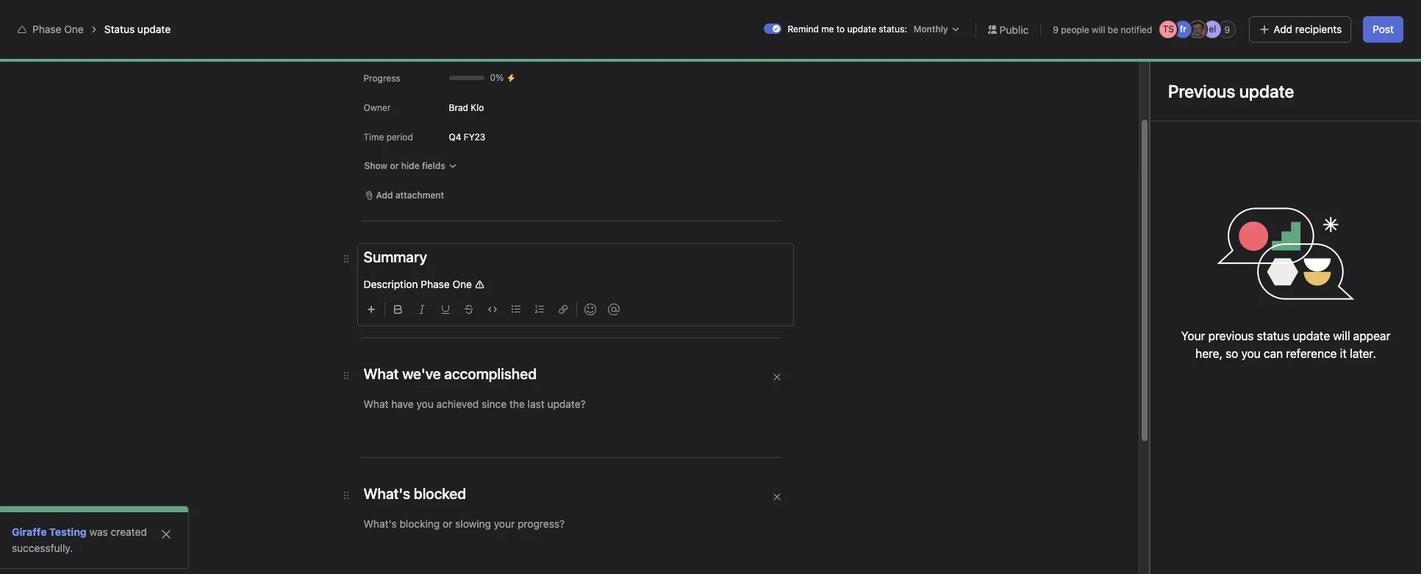 Task type: locate. For each thing, give the bounding box(es) containing it.
no
[[550, 289, 561, 300]]

one
[[64, 23, 84, 35], [453, 278, 472, 290]]

1 9 from the left
[[1053, 24, 1059, 35]]

octopus specimen link
[[9, 525, 168, 549]]

phase right the hide sidebar image at the top left of the page
[[32, 23, 61, 35]]

toolbar
[[361, 293, 793, 320]]

update for your previous status update will appear here, so you can reference it later.
[[1293, 329, 1330, 343]]

1 vertical spatial will
[[1333, 329, 1351, 343]]

brad
[[449, 102, 468, 113]]

at risk button
[[543, 213, 604, 239]]

fr down trial
[[1180, 24, 1187, 35]]

2 track from the left
[[649, 219, 673, 232]]

previous
[[1209, 329, 1254, 343]]

show or hide fields
[[364, 160, 445, 171]]

track for on track
[[503, 219, 527, 232]]

what's in my trial? button
[[1199, 7, 1289, 28]]

workspace
[[258, 46, 310, 58]]

goals
[[312, 46, 338, 58], [583, 289, 605, 300]]

update inside your previous status update will appear here, so you can reference it later.
[[1293, 329, 1330, 343]]

update
[[137, 23, 171, 35], [848, 24, 877, 35], [1293, 329, 1330, 343]]

0 horizontal spatial add
[[376, 190, 393, 201]]

goals up emoji image
[[583, 289, 605, 300]]

add
[[1304, 12, 1321, 23], [1274, 23, 1293, 35], [376, 190, 393, 201]]

what's
[[1206, 12, 1235, 23]]

update right status
[[137, 23, 171, 35]]

remove section image
[[772, 493, 781, 502]]

1 vertical spatial goals
[[583, 289, 605, 300]]

1 vertical spatial phase
[[421, 278, 450, 290]]

free
[[1154, 7, 1172, 18]]

phase up "underline" image
[[421, 278, 450, 290]]

bold image
[[394, 305, 403, 314]]

0 horizontal spatial 9
[[1053, 24, 1059, 35]]

2 vertical spatial section title text field
[[364, 484, 466, 504]]

add inside add attachment popup button
[[376, 190, 393, 201]]

switch
[[764, 24, 782, 34]]

0 vertical spatial goals
[[312, 46, 338, 58]]

strikethrough image
[[464, 305, 473, 314]]

was
[[89, 526, 108, 538]]

fr
[[1180, 24, 1187, 35], [1306, 57, 1312, 68]]

will up it at the bottom of page
[[1333, 329, 1351, 343]]

team sprint goal link
[[352, 44, 434, 60]]

0 vertical spatial phase
[[32, 23, 61, 35]]

add inside add billing info button
[[1304, 12, 1321, 23]]

attachment
[[395, 190, 444, 201]]

successfully.
[[12, 542, 73, 554]]

to
[[837, 24, 845, 35]]

Section title text field
[[364, 247, 427, 268], [364, 364, 537, 385], [364, 484, 466, 504]]

one up the home link
[[64, 23, 84, 35]]

update for remind me to update status:
[[848, 24, 877, 35]]

1 horizontal spatial 9
[[1225, 24, 1230, 35]]

ts left left
[[1163, 24, 1174, 35]]

1 horizontal spatial ts
[[1289, 57, 1300, 68]]

it
[[1340, 347, 1347, 360]]

goals left team
[[312, 46, 338, 58]]

add for add attachment
[[376, 190, 393, 201]]

9 down 'what's'
[[1225, 24, 1230, 35]]

0 horizontal spatial ja
[[1193, 24, 1203, 35]]

giraffe testing
[[12, 526, 87, 538]]

giraffe testing link
[[12, 526, 87, 538]]

appear
[[1354, 329, 1391, 343]]

update up reference
[[1293, 329, 1330, 343]]

add inside "add recipients" button
[[1274, 23, 1293, 35]]

my workspace goals link
[[241, 44, 338, 60]]

what's in my trial?
[[1206, 12, 1282, 23]]

status
[[104, 23, 135, 35]]

1 horizontal spatial one
[[453, 278, 472, 290]]

remove from starred image
[[361, 65, 373, 76]]

0 horizontal spatial will
[[1092, 24, 1106, 35]]

will left the be
[[1092, 24, 1106, 35]]

invite button
[[14, 542, 77, 568]]

0 horizontal spatial goals
[[312, 46, 338, 58]]

goal
[[412, 46, 434, 58]]

show
[[364, 160, 388, 171]]

2 horizontal spatial update
[[1293, 329, 1330, 343]]

0 horizontal spatial one
[[64, 23, 84, 35]]

1 horizontal spatial fr
[[1306, 57, 1312, 68]]

code image
[[488, 305, 497, 314]]

1 horizontal spatial goals
[[583, 289, 605, 300]]

0 vertical spatial ja
[[1193, 24, 1203, 35]]

fr right bk
[[1306, 57, 1312, 68]]

people
[[1061, 24, 1090, 35]]

1 horizontal spatial update
[[848, 24, 877, 35]]

1 vertical spatial ts
[[1289, 57, 1300, 68]]

section title text field for remove section image
[[364, 364, 537, 385]]

my
[[241, 46, 256, 58]]

list box
[[537, 6, 890, 29]]

0 horizontal spatial update
[[137, 23, 171, 35]]

reference
[[1286, 347, 1337, 360]]

hide sidebar image
[[19, 12, 31, 24]]

monthly
[[914, 24, 948, 35]]

track right off on the left top of page
[[649, 219, 673, 232]]

9 for 9
[[1225, 24, 1230, 35]]

9 people will be notified
[[1053, 24, 1153, 35]]

home link
[[9, 45, 168, 68]]

team sprint goal
[[352, 46, 434, 58]]

be
[[1108, 24, 1118, 35]]

2 section title text field from the top
[[364, 364, 537, 385]]

italics image
[[417, 305, 426, 314]]

0 horizontal spatial ts
[[1163, 24, 1174, 35]]

underline image
[[441, 305, 450, 314]]

goals for workspace
[[312, 46, 338, 58]]

0 vertical spatial ts
[[1163, 24, 1174, 35]]

1 vertical spatial ja
[[1319, 57, 1329, 68]]

1 track from the left
[[503, 219, 527, 232]]

1 horizontal spatial will
[[1333, 329, 1351, 343]]

2 horizontal spatial add
[[1304, 12, 1321, 23]]

ja left the el
[[1193, 24, 1203, 35]]

1 horizontal spatial phase
[[421, 278, 450, 290]]

0 horizontal spatial fr
[[1180, 24, 1187, 35]]

ts right bk
[[1289, 57, 1300, 68]]

post button
[[1364, 16, 1404, 43]]

testing
[[49, 526, 87, 538]]

was created successfully.
[[12, 526, 147, 554]]

at
[[564, 219, 574, 232]]

0 horizontal spatial track
[[503, 219, 527, 232]]

track right on
[[503, 219, 527, 232]]

1 vertical spatial section title text field
[[364, 364, 537, 385]]

team
[[352, 46, 378, 58]]

trial
[[1175, 7, 1190, 18]]

ja left 10
[[1319, 57, 1329, 68]]

on
[[487, 219, 501, 232]]

status:
[[879, 24, 907, 35]]

functional
[[70, 507, 117, 519]]

emoji image
[[584, 304, 596, 315]]

1 horizontal spatial add
[[1274, 23, 1293, 35]]

1 horizontal spatial track
[[649, 219, 673, 232]]

9 for 9 people will be notified
[[1053, 24, 1059, 35]]

9
[[1053, 24, 1059, 35], [1225, 24, 1230, 35]]

here,
[[1196, 347, 1223, 360]]

goals for sub-
[[583, 289, 605, 300]]

created
[[111, 526, 147, 538]]

will
[[1092, 24, 1106, 35], [1333, 329, 1351, 343]]

2 9 from the left
[[1225, 24, 1230, 35]]

your previous status update will appear here, so you can reference it later.
[[1181, 329, 1391, 360]]

days
[[1155, 17, 1174, 28]]

3 section title text field from the top
[[364, 484, 466, 504]]

section title text field for remove section icon
[[364, 484, 466, 504]]

9 left people
[[1053, 24, 1059, 35]]

add for add recipients
[[1274, 23, 1293, 35]]

0 vertical spatial will
[[1092, 24, 1106, 35]]

so
[[1226, 347, 1239, 360]]

1 vertical spatial one
[[453, 278, 472, 290]]

one left ⚠️
[[453, 278, 472, 290]]

numbered list image
[[535, 305, 544, 314]]

at mention image
[[608, 304, 620, 315]]

add attachment
[[376, 190, 444, 201]]

my workspace goals
[[241, 46, 338, 58]]

ts
[[1163, 24, 1174, 35], [1289, 57, 1300, 68]]

home
[[38, 50, 66, 63]]

left
[[1177, 17, 1190, 28]]

brad klo
[[449, 102, 484, 113]]

add recipients button
[[1250, 16, 1352, 43]]

free trial 17 days left
[[1143, 7, 1190, 28]]

update right the to
[[848, 24, 877, 35]]

0 vertical spatial section title text field
[[364, 247, 427, 268]]

invite
[[41, 549, 68, 561]]



Task type: describe. For each thing, give the bounding box(es) containing it.
specimen
[[81, 530, 128, 543]]

Goal name text field
[[454, 113, 1133, 165]]

on track
[[487, 219, 527, 232]]

fields
[[422, 160, 445, 171]]

octopus specimen
[[38, 530, 128, 543]]

my
[[1247, 12, 1260, 23]]

share button
[[1355, 52, 1404, 73]]

⚠️
[[475, 278, 485, 290]]

0.00
[[484, 285, 514, 302]]

phase one
[[32, 23, 84, 35]]

project
[[120, 507, 153, 519]]

sub-
[[564, 289, 583, 300]]

on track button
[[465, 213, 537, 239]]

phase one link
[[32, 23, 84, 35]]

bk
[[1274, 57, 1286, 68]]

add for add billing info
[[1304, 12, 1321, 23]]

at risk
[[564, 219, 594, 232]]

link image
[[558, 305, 567, 314]]

owner
[[364, 102, 391, 113]]

progress
[[364, 73, 400, 84]]

remind me to update status:
[[788, 24, 907, 35]]

recipients
[[1296, 23, 1342, 35]]

q4
[[449, 131, 461, 142]]

insert an object image
[[367, 305, 375, 314]]

will inside your previous status update will appear here, so you can reference it later.
[[1333, 329, 1351, 343]]

me
[[821, 24, 834, 35]]

or
[[390, 160, 399, 171]]

q4 fy23
[[449, 131, 485, 142]]

status
[[1257, 329, 1290, 343]]

el
[[1209, 24, 1216, 35]]

remove section image
[[772, 373, 781, 382]]

hide
[[401, 160, 420, 171]]

description phase one ⚠️
[[364, 278, 485, 290]]

add billing info
[[1304, 12, 1366, 23]]

time period
[[364, 132, 413, 143]]

no sub-goals connected
[[550, 289, 652, 300]]

bulleted list image
[[511, 305, 520, 314]]

10
[[1334, 57, 1343, 68]]

close image
[[160, 529, 172, 540]]

later.
[[1350, 347, 1376, 360]]

show or hide fields button
[[358, 156, 464, 176]]

add recipients
[[1274, 23, 1342, 35]]

add billing info button
[[1298, 7, 1373, 28]]

monthly button
[[910, 22, 964, 37]]

period
[[387, 132, 413, 143]]

klo
[[471, 102, 484, 113]]

0%
[[490, 72, 504, 83]]

public
[[1000, 23, 1029, 36]]

1 vertical spatial fr
[[1306, 57, 1312, 68]]

billing
[[1323, 12, 1348, 23]]

cross-functional project plan link
[[9, 502, 176, 525]]

plan
[[156, 507, 176, 519]]

risk
[[577, 219, 594, 232]]

giraffe
[[12, 526, 47, 538]]

trial?
[[1262, 12, 1282, 23]]

phase one
[[241, 62, 313, 79]]

previous update
[[1168, 81, 1294, 101]]

octopus
[[38, 530, 79, 543]]

0 vertical spatial fr
[[1180, 24, 1187, 35]]

your
[[1181, 329, 1206, 343]]

you
[[1242, 347, 1261, 360]]

status update
[[104, 23, 171, 35]]

remind
[[788, 24, 819, 35]]

connected
[[608, 289, 652, 300]]

off track
[[631, 219, 673, 232]]

add attachment button
[[358, 185, 451, 206]]

share
[[1373, 57, 1397, 68]]

off track button
[[610, 213, 682, 239]]

sprint
[[381, 46, 409, 58]]

off
[[631, 219, 646, 232]]

post
[[1373, 23, 1394, 35]]

0 vertical spatial one
[[64, 23, 84, 35]]

1 horizontal spatial ja
[[1319, 57, 1329, 68]]

notified
[[1121, 24, 1153, 35]]

in
[[1237, 12, 1245, 23]]

can
[[1264, 347, 1283, 360]]

0 horizontal spatial phase
[[32, 23, 61, 35]]

1 section title text field from the top
[[364, 247, 427, 268]]

cross-functional project plan
[[38, 507, 176, 519]]

track for off track
[[649, 219, 673, 232]]



Task type: vqa. For each thing, say whether or not it's contained in the screenshot.
TOOLBAR at the bottom of page
yes



